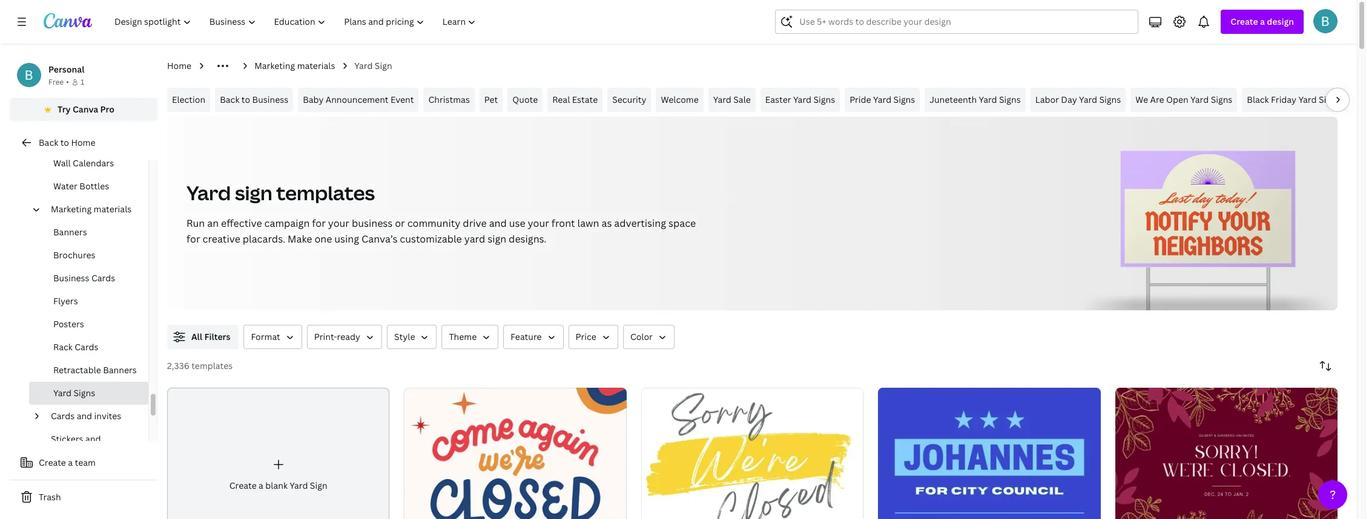 Task type: describe. For each thing, give the bounding box(es) containing it.
calendars
[[73, 157, 114, 169]]

rack cards
[[53, 342, 98, 353]]

2 your from the left
[[528, 217, 549, 230]]

pet link
[[480, 88, 503, 112]]

customizable
[[400, 233, 462, 246]]

yard up an in the left of the page
[[187, 180, 231, 206]]

filters
[[204, 331, 230, 343]]

baby announcement event link
[[298, 88, 419, 112]]

yard right pride
[[874, 94, 892, 105]]

yard sale link
[[709, 88, 756, 112]]

back to business link
[[215, 88, 293, 112]]

effective
[[221, 217, 262, 230]]

price
[[576, 331, 597, 343]]

brochures
[[53, 250, 95, 261]]

creative
[[203, 233, 240, 246]]

announcement
[[326, 94, 389, 105]]

day
[[1061, 94, 1077, 105]]

create a design button
[[1221, 10, 1304, 34]]

materials inside marketing materials button
[[94, 204, 132, 215]]

stickers
[[51, 434, 83, 445]]

stickers and packaging
[[51, 434, 101, 459]]

are
[[1151, 94, 1165, 105]]

try canva pro button
[[10, 98, 157, 121]]

1
[[80, 77, 84, 87]]

an
[[207, 217, 219, 230]]

welcome link
[[656, 88, 704, 112]]

juneteenth yard signs
[[930, 94, 1021, 105]]

marketing materials button
[[46, 198, 141, 221]]

and for stickers and packaging
[[85, 434, 101, 445]]

1 horizontal spatial marketing materials
[[254, 60, 335, 71]]

Sort by button
[[1314, 354, 1338, 379]]

campaign
[[264, 217, 310, 230]]

all
[[191, 331, 202, 343]]

a for blank
[[259, 480, 263, 492]]

create a team
[[39, 457, 96, 469]]

style button
[[387, 325, 437, 350]]

1 horizontal spatial sign
[[375, 60, 392, 71]]

signs right friday
[[1319, 94, 1341, 105]]

real
[[553, 94, 570, 105]]

banners inside retractable banners link
[[103, 365, 137, 376]]

easter yard signs link
[[761, 88, 840, 112]]

yard
[[464, 233, 485, 246]]

0 horizontal spatial sign
[[310, 480, 327, 492]]

0 vertical spatial business
[[252, 94, 288, 105]]

pro
[[100, 104, 114, 115]]

back to home link
[[10, 131, 157, 155]]

business cards link
[[29, 267, 148, 290]]

yard right juneteenth
[[979, 94, 997, 105]]

election
[[172, 94, 205, 105]]

create for create a team
[[39, 457, 66, 469]]

yard right open
[[1191, 94, 1209, 105]]

signs up cards and invites
[[74, 388, 95, 399]]

free •
[[48, 77, 69, 87]]

0 horizontal spatial for
[[187, 233, 200, 246]]

quote link
[[508, 88, 543, 112]]

format button
[[244, 325, 302, 350]]

print-ready button
[[307, 325, 382, 350]]

baby announcement event
[[303, 94, 414, 105]]

2,336 templates
[[167, 360, 233, 372]]

create a blank yard sign
[[229, 480, 327, 492]]

theme
[[449, 331, 477, 343]]

print-
[[314, 331, 337, 343]]

wall
[[53, 157, 71, 169]]

theme button
[[442, 325, 499, 350]]

black
[[1247, 94, 1269, 105]]

all filters button
[[167, 325, 239, 350]]

black friday yard signs link
[[1243, 88, 1346, 112]]

brochures link
[[29, 244, 148, 267]]

blue campaign yard signs image
[[878, 388, 1101, 520]]

advertising
[[614, 217, 666, 230]]

invites
[[94, 411, 121, 422]]

create a team button
[[10, 451, 157, 476]]

quote
[[513, 94, 538, 105]]

marketing materials inside button
[[51, 204, 132, 215]]

business cards
[[53, 273, 115, 284]]

1 horizontal spatial templates
[[276, 180, 375, 206]]

top level navigation element
[[107, 10, 487, 34]]

team
[[75, 457, 96, 469]]

flyers
[[53, 296, 78, 307]]

brad klo image
[[1314, 9, 1338, 33]]

0 vertical spatial marketing
[[254, 60, 295, 71]]

friday
[[1271, 94, 1297, 105]]

water bottles
[[53, 181, 109, 192]]

rack cards link
[[29, 336, 148, 359]]

back for back to business
[[220, 94, 240, 105]]

easter yard signs
[[766, 94, 835, 105]]

welcome
[[661, 94, 699, 105]]

event
[[391, 94, 414, 105]]

wall calendars
[[53, 157, 114, 169]]

yard right easter
[[793, 94, 812, 105]]

real estate
[[553, 94, 598, 105]]

1 your from the left
[[328, 217, 349, 230]]

and inside 'run an effective campaign for your business or community drive and use your front lawn as advertising space for creative placards. make one using canva's customizable yard sign designs.'
[[489, 217, 507, 230]]

labor
[[1036, 94, 1059, 105]]

color
[[631, 331, 653, 343]]

cards and invites
[[51, 411, 121, 422]]

yard sign templates
[[187, 180, 375, 206]]

back for back to home
[[39, 137, 58, 148]]

cards for business cards
[[91, 273, 115, 284]]

make
[[288, 233, 312, 246]]

pink retro closed yard sign image
[[404, 388, 627, 520]]

design
[[1267, 16, 1294, 27]]

back to business
[[220, 94, 288, 105]]

1 vertical spatial home
[[71, 137, 95, 148]]

pride yard signs link
[[845, 88, 920, 112]]

retractable banners link
[[29, 359, 148, 382]]

Search search field
[[800, 10, 1131, 33]]

signs right pride
[[894, 94, 915, 105]]

sign inside 'run an effective campaign for your business or community drive and use your front lawn as advertising space for creative placards. make one using canva's customizable yard sign designs.'
[[488, 233, 507, 246]]

yard right friday
[[1299, 94, 1317, 105]]

0 horizontal spatial sign
[[235, 180, 272, 206]]

signs left we
[[1100, 94, 1121, 105]]

labor day yard signs link
[[1031, 88, 1126, 112]]

wall calendars link
[[29, 152, 148, 175]]

0 vertical spatial home
[[167, 60, 191, 71]]

a for team
[[68, 457, 73, 469]]



Task type: locate. For each thing, give the bounding box(es) containing it.
marketing materials down water bottles link
[[51, 204, 132, 215]]

0 horizontal spatial back
[[39, 137, 58, 148]]

bottles
[[80, 181, 109, 192]]

1 vertical spatial and
[[77, 411, 92, 422]]

all filters
[[191, 331, 230, 343]]

0 horizontal spatial to
[[60, 137, 69, 148]]

1 horizontal spatial back
[[220, 94, 240, 105]]

estate
[[572, 94, 598, 105]]

marketing materials up baby
[[254, 60, 335, 71]]

to up the wall
[[60, 137, 69, 148]]

yard up baby announcement event
[[355, 60, 373, 71]]

1 vertical spatial back
[[39, 137, 58, 148]]

style
[[394, 331, 415, 343]]

1 horizontal spatial banners
[[103, 365, 137, 376]]

back up the wall
[[39, 137, 58, 148]]

2 vertical spatial and
[[85, 434, 101, 445]]

a inside create a blank yard sign element
[[259, 480, 263, 492]]

cards up stickers
[[51, 411, 75, 422]]

cards for rack cards
[[75, 342, 98, 353]]

marketing down the water
[[51, 204, 92, 215]]

one
[[315, 233, 332, 246]]

yard
[[355, 60, 373, 71], [713, 94, 732, 105], [793, 94, 812, 105], [874, 94, 892, 105], [979, 94, 997, 105], [1079, 94, 1098, 105], [1191, 94, 1209, 105], [1299, 94, 1317, 105], [187, 180, 231, 206], [53, 388, 72, 399], [290, 480, 308, 492]]

free
[[48, 77, 64, 87]]

create left design
[[1231, 16, 1259, 27]]

a left design
[[1261, 16, 1265, 27]]

water bottles link
[[29, 175, 148, 198]]

try canva pro
[[58, 104, 114, 115]]

business left baby
[[252, 94, 288, 105]]

1 horizontal spatial a
[[259, 480, 263, 492]]

red gold classy and elegant business christmas yard sign image
[[1116, 389, 1338, 520]]

use
[[509, 217, 526, 230]]

0 horizontal spatial create
[[39, 457, 66, 469]]

your up designs.
[[528, 217, 549, 230]]

1 horizontal spatial to
[[242, 94, 250, 105]]

2 horizontal spatial a
[[1261, 16, 1265, 27]]

1 vertical spatial banners
[[103, 365, 137, 376]]

0 vertical spatial sign
[[235, 180, 272, 206]]

templates down all filters
[[192, 360, 233, 372]]

0 vertical spatial create
[[1231, 16, 1259, 27]]

we are open yard signs
[[1136, 94, 1233, 105]]

0 vertical spatial and
[[489, 217, 507, 230]]

yard sale
[[713, 94, 751, 105]]

1 vertical spatial to
[[60, 137, 69, 148]]

1 horizontal spatial materials
[[297, 60, 335, 71]]

and left use
[[489, 217, 507, 230]]

0 horizontal spatial business
[[53, 273, 89, 284]]

rack
[[53, 342, 73, 353]]

0 horizontal spatial marketing
[[51, 204, 92, 215]]

materials down bottles
[[94, 204, 132, 215]]

sign right blank
[[310, 480, 327, 492]]

yard left sale at the top
[[713, 94, 732, 105]]

marketing up the back to business
[[254, 60, 295, 71]]

templates up one
[[276, 180, 375, 206]]

for down run
[[187, 233, 200, 246]]

christmas
[[429, 94, 470, 105]]

your up using
[[328, 217, 349, 230]]

and down cards and invites button
[[85, 434, 101, 445]]

a for design
[[1261, 16, 1265, 27]]

signs left pride
[[814, 94, 835, 105]]

signs
[[814, 94, 835, 105], [894, 94, 915, 105], [999, 94, 1021, 105], [1100, 94, 1121, 105], [1211, 94, 1233, 105], [1319, 94, 1341, 105], [74, 388, 95, 399]]

trash link
[[10, 486, 157, 510]]

1 horizontal spatial marketing
[[254, 60, 295, 71]]

business
[[252, 94, 288, 105], [53, 273, 89, 284]]

1 vertical spatial business
[[53, 273, 89, 284]]

0 vertical spatial banners
[[53, 227, 87, 238]]

•
[[66, 77, 69, 87]]

1 vertical spatial a
[[68, 457, 73, 469]]

easter
[[766, 94, 791, 105]]

drive
[[463, 217, 487, 230]]

back to home
[[39, 137, 95, 148]]

a inside create a team button
[[68, 457, 73, 469]]

run an effective campaign for your business or community drive and use your front lawn as advertising space for creative placards. make one using canva's customizable yard sign designs.
[[187, 217, 696, 246]]

cards inside button
[[51, 411, 75, 422]]

2 vertical spatial a
[[259, 480, 263, 492]]

to inside back to home link
[[60, 137, 69, 148]]

and for cards and invites
[[77, 411, 92, 422]]

flyers link
[[29, 290, 148, 313]]

yard down the retractable
[[53, 388, 72, 399]]

we
[[1136, 94, 1149, 105]]

banners down rack cards link
[[103, 365, 137, 376]]

0 vertical spatial cards
[[91, 273, 115, 284]]

cards
[[91, 273, 115, 284], [75, 342, 98, 353], [51, 411, 75, 422]]

1 horizontal spatial sign
[[488, 233, 507, 246]]

business down "brochures"
[[53, 273, 89, 284]]

0 horizontal spatial your
[[328, 217, 349, 230]]

0 horizontal spatial materials
[[94, 204, 132, 215]]

home link
[[167, 59, 191, 73]]

1 vertical spatial sign
[[310, 480, 327, 492]]

0 horizontal spatial templates
[[192, 360, 233, 372]]

home up "wall calendars"
[[71, 137, 95, 148]]

create down stickers
[[39, 457, 66, 469]]

personal
[[48, 64, 84, 75]]

yard signs
[[53, 388, 95, 399]]

0 vertical spatial marketing materials
[[254, 60, 335, 71]]

using
[[335, 233, 359, 246]]

0 horizontal spatial home
[[71, 137, 95, 148]]

create for create a blank yard sign
[[229, 480, 257, 492]]

back right 'election'
[[220, 94, 240, 105]]

print-ready
[[314, 331, 360, 343]]

materials
[[297, 60, 335, 71], [94, 204, 132, 215]]

2 vertical spatial cards
[[51, 411, 75, 422]]

0 vertical spatial to
[[242, 94, 250, 105]]

to for home
[[60, 137, 69, 148]]

run
[[187, 217, 205, 230]]

templates
[[276, 180, 375, 206], [192, 360, 233, 372]]

we are open yard signs link
[[1131, 88, 1238, 112]]

1 vertical spatial materials
[[94, 204, 132, 215]]

0 vertical spatial templates
[[276, 180, 375, 206]]

for up one
[[312, 217, 326, 230]]

business
[[352, 217, 393, 230]]

sign
[[375, 60, 392, 71], [310, 480, 327, 492]]

and
[[489, 217, 507, 230], [77, 411, 92, 422], [85, 434, 101, 445]]

home
[[167, 60, 191, 71], [71, 137, 95, 148]]

0 horizontal spatial banners
[[53, 227, 87, 238]]

create
[[1231, 16, 1259, 27], [39, 457, 66, 469], [229, 480, 257, 492]]

0 horizontal spatial marketing materials
[[51, 204, 132, 215]]

1 vertical spatial cards
[[75, 342, 98, 353]]

real estate link
[[548, 88, 603, 112]]

election link
[[167, 88, 210, 112]]

to inside "back to business" link
[[242, 94, 250, 105]]

sign up the effective
[[235, 180, 272, 206]]

banners up "brochures"
[[53, 227, 87, 238]]

1 vertical spatial create
[[39, 457, 66, 469]]

to for business
[[242, 94, 250, 105]]

create a blank yard sign link
[[167, 388, 390, 520]]

None search field
[[776, 10, 1139, 34]]

ready
[[337, 331, 360, 343]]

1 horizontal spatial business
[[252, 94, 288, 105]]

banners inside banners link
[[53, 227, 87, 238]]

a left blank
[[259, 480, 263, 492]]

canva
[[73, 104, 98, 115]]

cards down brochures link
[[91, 273, 115, 284]]

sign right the yard
[[488, 233, 507, 246]]

black friday yard signs
[[1247, 94, 1341, 105]]

signs left "black"
[[1211, 94, 1233, 105]]

1 vertical spatial marketing materials
[[51, 204, 132, 215]]

to right 'election'
[[242, 94, 250, 105]]

front
[[552, 217, 575, 230]]

create inside button
[[39, 457, 66, 469]]

1 horizontal spatial for
[[312, 217, 326, 230]]

space
[[669, 217, 696, 230]]

0 vertical spatial sign
[[375, 60, 392, 71]]

pet
[[485, 94, 498, 105]]

0 horizontal spatial a
[[68, 457, 73, 469]]

stickers and packaging button
[[46, 428, 141, 465]]

create left blank
[[229, 480, 257, 492]]

1 vertical spatial marketing
[[51, 204, 92, 215]]

and inside stickers and packaging
[[85, 434, 101, 445]]

price button
[[569, 325, 618, 350]]

create a design
[[1231, 16, 1294, 27]]

create a blank yard sign element
[[167, 388, 390, 520]]

1 vertical spatial templates
[[192, 360, 233, 372]]

1 vertical spatial for
[[187, 233, 200, 246]]

security
[[613, 94, 647, 105]]

canva's
[[362, 233, 398, 246]]

1 horizontal spatial your
[[528, 217, 549, 230]]

yard right blank
[[290, 480, 308, 492]]

your
[[328, 217, 349, 230], [528, 217, 549, 230]]

0 vertical spatial for
[[312, 217, 326, 230]]

create inside dropdown button
[[1231, 16, 1259, 27]]

yard sign templates image
[[1080, 117, 1338, 311], [1121, 151, 1296, 267]]

community
[[407, 217, 461, 230]]

cards down posters link
[[75, 342, 98, 353]]

posters link
[[29, 313, 148, 336]]

grey and yellow simple business closed yard sign image
[[641, 388, 864, 520]]

and left invites
[[77, 411, 92, 422]]

yard sign
[[355, 60, 392, 71]]

water
[[53, 181, 77, 192]]

marketing inside button
[[51, 204, 92, 215]]

sign up event
[[375, 60, 392, 71]]

sign
[[235, 180, 272, 206], [488, 233, 507, 246]]

2 horizontal spatial create
[[1231, 16, 1259, 27]]

a inside create a design dropdown button
[[1261, 16, 1265, 27]]

banners link
[[29, 221, 148, 244]]

2 vertical spatial create
[[229, 480, 257, 492]]

materials up baby
[[297, 60, 335, 71]]

home up 'election'
[[167, 60, 191, 71]]

0 vertical spatial back
[[220, 94, 240, 105]]

or
[[395, 217, 405, 230]]

1 horizontal spatial home
[[167, 60, 191, 71]]

signs left labor
[[999, 94, 1021, 105]]

0 vertical spatial a
[[1261, 16, 1265, 27]]

0 vertical spatial materials
[[297, 60, 335, 71]]

create for create a design
[[1231, 16, 1259, 27]]

a left team
[[68, 457, 73, 469]]

1 vertical spatial sign
[[488, 233, 507, 246]]

placards.
[[243, 233, 285, 246]]

christmas link
[[424, 88, 475, 112]]

yard right day
[[1079, 94, 1098, 105]]

security link
[[608, 88, 651, 112]]

1 horizontal spatial create
[[229, 480, 257, 492]]

juneteenth
[[930, 94, 977, 105]]



Task type: vqa. For each thing, say whether or not it's contained in the screenshot.
7
no



